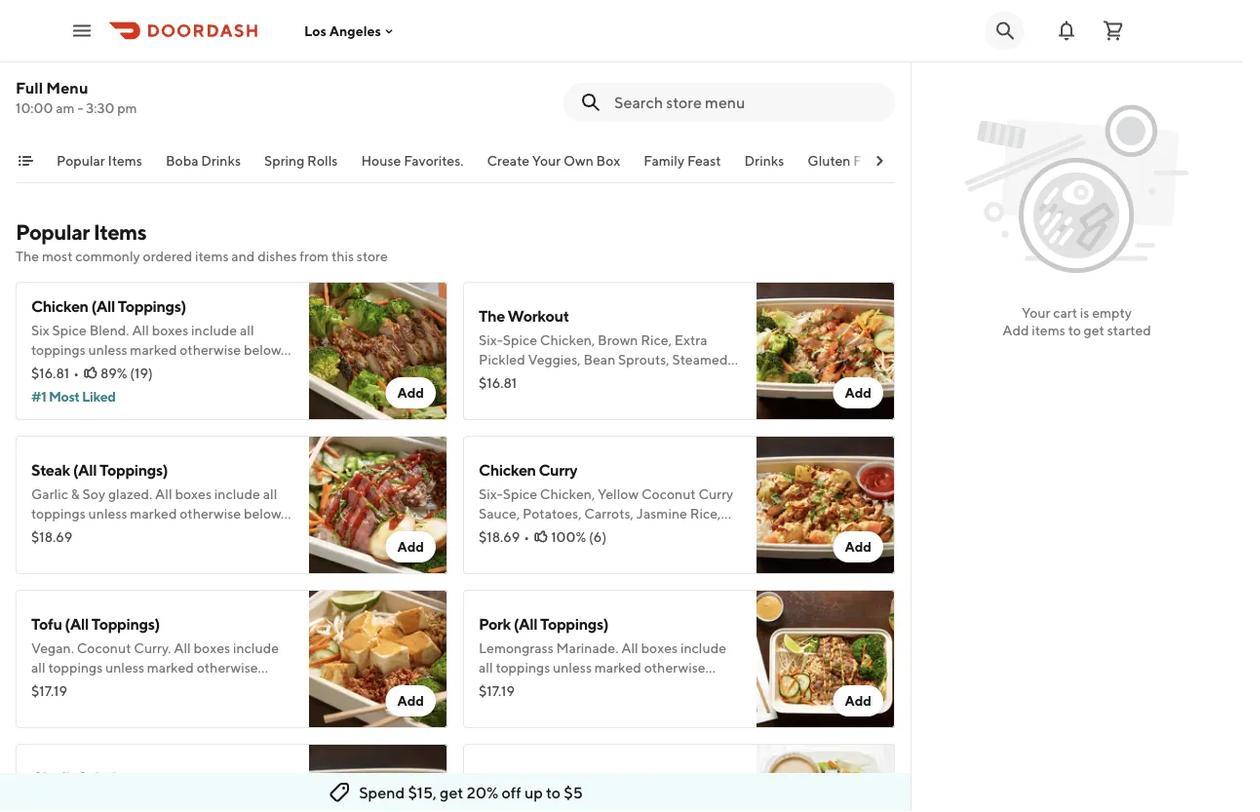 Task type: locate. For each thing, give the bounding box(es) containing it.
1 horizontal spatial •
[[524, 529, 530, 545]]

(all for chicken
[[91, 297, 115, 316]]

(all for pork
[[514, 615, 538, 634]]

box
[[597, 153, 621, 169]]

add for chicken (all toppings)
[[397, 385, 424, 401]]

noodles,
[[139, 795, 195, 811]]

popular down -
[[57, 153, 105, 169]]

$18.69 for $18.69 •
[[479, 529, 520, 545]]

toppings) for chicken (all toppings)
[[118, 297, 186, 316]]

drinks right boba
[[201, 153, 241, 169]]

pickled
[[479, 352, 525, 368]]

steak
[[31, 461, 70, 479]]

•
[[73, 365, 79, 381], [524, 529, 530, 545]]

• for (all
[[73, 365, 79, 381]]

• up the #1 most liked
[[73, 365, 79, 381]]

items left and
[[195, 248, 229, 264]]

0 vertical spatial •
[[73, 365, 79, 381]]

2 $18.69 from the left
[[479, 529, 520, 545]]

items up commonly
[[93, 219, 146, 245]]

1 vertical spatial items
[[93, 219, 146, 245]]

0 horizontal spatial to
[[546, 784, 561, 802]]

drinks
[[201, 153, 241, 169], [745, 153, 785, 169]]

the workout six-spice chicken, brown rice, extra pickled veggies, bean sprouts, steamed broccoli, fresh herbs, tamarind sauce*
[[479, 307, 728, 387]]

-
[[77, 100, 83, 116]]

toppings) right pork at the bottom of the page
[[540, 615, 609, 634]]

0 vertical spatial spring
[[264, 153, 305, 169]]

$16.81 •
[[31, 365, 79, 381]]

Item Search search field
[[615, 92, 880, 113]]

sauce*
[[677, 371, 721, 387]]

• left 100%
[[524, 529, 530, 545]]

most
[[42, 248, 73, 264]]

$16.81 for $16.81 •
[[31, 365, 69, 381]]

chicken,
[[540, 332, 595, 348]]

1 vertical spatial popular
[[16, 219, 90, 245]]

0 horizontal spatial chicken
[[31, 297, 88, 316]]

$16.81 down pickled on the top of the page
[[479, 375, 517, 391]]

$17.19 down pork at the bottom of the page
[[479, 683, 515, 699]]

workout
[[508, 307, 569, 325]]

add
[[1003, 322, 1030, 339], [397, 385, 424, 401], [845, 385, 872, 401], [397, 539, 424, 555], [845, 539, 872, 555], [397, 693, 424, 709], [845, 693, 872, 709]]

1 vertical spatial the
[[479, 307, 505, 325]]

1 horizontal spatial to
[[1069, 322, 1082, 339]]

popular
[[57, 153, 105, 169], [16, 219, 90, 245]]

0 horizontal spatial $18.69
[[31, 529, 73, 545]]

1 horizontal spatial get
[[1084, 322, 1105, 339]]

own
[[564, 153, 594, 169]]

dishes
[[258, 248, 297, 264]]

the
[[16, 248, 39, 264], [479, 307, 505, 325]]

items
[[108, 153, 142, 169], [93, 219, 146, 245]]

chicken for chicken curry
[[479, 461, 536, 479]]

toppings) down liked
[[100, 461, 168, 479]]

store
[[357, 248, 388, 264]]

2 drinks from the left
[[745, 153, 785, 169]]

items down cart
[[1032, 322, 1066, 339]]

add button for tofu (all toppings)
[[386, 686, 436, 717]]

(all
[[91, 297, 115, 316], [73, 461, 97, 479], [65, 615, 89, 634], [514, 615, 538, 634]]

menu
[[46, 79, 88, 97]]

1 horizontal spatial the
[[479, 307, 505, 325]]

popular inside "button"
[[57, 153, 105, 169]]

items down pm
[[108, 153, 142, 169]]

(all down commonly
[[91, 297, 115, 316]]

0 horizontal spatial $17.19
[[31, 683, 67, 699]]

0 horizontal spatial spring
[[264, 153, 305, 169]]

0 vertical spatial items
[[108, 153, 142, 169]]

feast
[[688, 153, 722, 169]]

0 horizontal spatial $16.81
[[31, 365, 69, 381]]

2 $17.19 from the left
[[479, 683, 515, 699]]

0 horizontal spatial get
[[440, 784, 464, 802]]

chicken curry image
[[757, 436, 896, 575]]

your left cart
[[1022, 305, 1051, 321]]

items for popular items the most commonly ordered items and dishes from this store
[[93, 219, 146, 245]]

1 $18.69 from the left
[[31, 529, 73, 545]]

popular up most
[[16, 219, 90, 245]]

the inside the workout six-spice chicken, brown rice, extra pickled veggies, bean sprouts, steamed broccoli, fresh herbs, tamarind sauce*
[[479, 307, 505, 325]]

broccoli,
[[479, 371, 533, 387]]

0 vertical spatial your
[[533, 153, 561, 169]]

add for steak (all toppings)
[[397, 539, 424, 555]]

spring left roll
[[531, 789, 576, 807]]

$18.69 •
[[479, 529, 530, 545]]

1 horizontal spatial chicken
[[479, 461, 536, 479]]

to inside your cart is empty add items to get started
[[1069, 322, 1082, 339]]

the workout image
[[757, 282, 896, 420]]

popular inside "popular items the most commonly ordered items and dishes from this store"
[[16, 219, 90, 245]]

chicken (all toppings)
[[31, 297, 186, 316]]

1 drinks from the left
[[201, 153, 241, 169]]

gluten free desserts
[[808, 153, 938, 169]]

toppings) right "tofu"
[[91, 615, 160, 634]]

to right the up
[[546, 784, 561, 802]]

(6)
[[589, 529, 607, 545]]

chicken down most
[[31, 297, 88, 316]]

asian
[[31, 795, 66, 811]]

toppings) down ordered
[[118, 297, 186, 316]]

0 vertical spatial popular
[[57, 153, 105, 169]]

0 horizontal spatial •
[[73, 365, 79, 381]]

shallots,
[[240, 795, 292, 811]]

the up six-
[[479, 307, 505, 325]]

1 $17.19 from the left
[[31, 683, 67, 699]]

popular items button
[[57, 151, 142, 182]]

1 horizontal spatial your
[[1022, 305, 1051, 321]]

0 horizontal spatial the
[[16, 248, 39, 264]]

popular items the most commonly ordered items and dishes from this store
[[16, 219, 388, 264]]

items inside "popular items the most commonly ordered items and dishes from this store"
[[93, 219, 146, 245]]

create
[[487, 153, 530, 169]]

$17.19 down "tofu"
[[31, 683, 67, 699]]

$16.81 up '#1'
[[31, 365, 69, 381]]

get down is
[[1084, 322, 1105, 339]]

spring
[[264, 153, 305, 169], [531, 789, 576, 807]]

drinks button
[[745, 151, 785, 182]]

1 vertical spatial items
[[1032, 322, 1066, 339]]

get right $15,
[[440, 784, 464, 802]]

popular for popular items
[[57, 153, 105, 169]]

shrimp spring roll
[[479, 789, 606, 807]]

add inside your cart is empty add items to get started
[[1003, 322, 1030, 339]]

$16.81
[[31, 365, 69, 381], [479, 375, 517, 391]]

10:00
[[16, 100, 53, 116]]

spring left rolls
[[264, 153, 305, 169]]

#1
[[31, 389, 46, 405]]

your
[[533, 153, 561, 169], [1022, 305, 1051, 321]]

1 horizontal spatial items
[[1032, 322, 1066, 339]]

1 horizontal spatial $18.69
[[479, 529, 520, 545]]

1 vertical spatial spring
[[531, 789, 576, 807]]

chicken left curry
[[479, 461, 536, 479]]

1 vertical spatial your
[[1022, 305, 1051, 321]]

0 vertical spatial items
[[195, 248, 229, 264]]

(all right pork at the bottom of the page
[[514, 615, 538, 634]]

1 vertical spatial •
[[524, 529, 530, 545]]

pm
[[117, 100, 137, 116]]

• for curry
[[524, 529, 530, 545]]

(all right "tofu"
[[65, 615, 89, 634]]

spring inside button
[[264, 153, 305, 169]]

herbs,
[[574, 371, 614, 387]]

add button for chicken curry
[[834, 532, 884, 563]]

$16.81 for $16.81
[[479, 375, 517, 391]]

20%
[[467, 784, 499, 802]]

tofu
[[31, 615, 62, 634]]

1 horizontal spatial $16.81
[[479, 375, 517, 391]]

0 vertical spatial the
[[16, 248, 39, 264]]

0 horizontal spatial drinks
[[201, 153, 241, 169]]

free
[[854, 153, 882, 169]]

0 horizontal spatial items
[[195, 248, 229, 264]]

0 horizontal spatial your
[[533, 153, 561, 169]]

(all for steak
[[73, 461, 97, 479]]

brown
[[598, 332, 638, 348]]

the left most
[[16, 248, 39, 264]]

get
[[1084, 322, 1105, 339], [440, 784, 464, 802]]

los
[[304, 23, 327, 39]]

drinks right feast
[[745, 153, 785, 169]]

crispy
[[197, 795, 237, 811]]

1 horizontal spatial drinks
[[745, 153, 785, 169]]

items inside "button"
[[108, 153, 142, 169]]

boba drinks
[[166, 153, 241, 169]]

spice
[[503, 332, 538, 348]]

1 vertical spatial chicken
[[479, 461, 536, 479]]

spend
[[359, 784, 405, 802]]

popular items
[[57, 153, 142, 169]]

$18.69
[[31, 529, 73, 545], [479, 529, 520, 545]]

1 vertical spatial to
[[546, 784, 561, 802]]

0 vertical spatial chicken
[[31, 297, 88, 316]]

0 vertical spatial get
[[1084, 322, 1105, 339]]

chicken for chicken (all toppings)
[[31, 297, 88, 316]]

$18.69 left 100%
[[479, 529, 520, 545]]

add button
[[386, 378, 436, 409], [834, 378, 884, 409], [386, 532, 436, 563], [834, 532, 884, 563], [386, 686, 436, 717], [834, 686, 884, 717]]

add button for pork (all toppings)
[[834, 686, 884, 717]]

rice
[[109, 795, 136, 811]]

(all right steak
[[73, 461, 97, 479]]

0 vertical spatial to
[[1069, 322, 1082, 339]]

your left own
[[533, 153, 561, 169]]

$18.69 down steak
[[31, 529, 73, 545]]

your inside your cart is empty add items to get started
[[1022, 305, 1051, 321]]

chicken
[[31, 297, 88, 316], [479, 461, 536, 479]]

salad,
[[68, 795, 106, 811]]

1 horizontal spatial $17.19
[[479, 683, 515, 699]]

items
[[195, 248, 229, 264], [1032, 322, 1066, 339]]

toppings)
[[118, 297, 186, 316], [100, 461, 168, 479], [91, 615, 160, 634], [540, 615, 609, 634]]

to down cart
[[1069, 322, 1082, 339]]

your cart is empty add items to get started
[[1003, 305, 1152, 339]]



Task type: vqa. For each thing, say whether or not it's contained in the screenshot.
Jack
no



Task type: describe. For each thing, give the bounding box(es) containing it.
100% (6)
[[551, 529, 607, 545]]

fresh
[[536, 371, 571, 387]]

pork
[[479, 615, 511, 634]]

angeles
[[329, 23, 381, 39]]

boba drinks button
[[166, 151, 241, 182]]

house favorites.
[[361, 153, 464, 169]]

add button for chicken (all toppings)
[[386, 378, 436, 409]]

full menu 10:00 am - 3:30 pm
[[16, 79, 137, 116]]

veggies,
[[528, 352, 581, 368]]

off
[[502, 784, 522, 802]]

favorites.
[[404, 153, 464, 169]]

tofu (all toppings)
[[31, 615, 160, 634]]

and
[[232, 248, 255, 264]]

sprouts,
[[619, 352, 670, 368]]

chef's salad asian salad, rice noodles, crispy shallots,
[[31, 769, 292, 813]]

to for up
[[546, 784, 561, 802]]

#1 most liked
[[31, 389, 116, 405]]

create your own box
[[487, 153, 621, 169]]

up
[[525, 784, 543, 802]]

items for popular items
[[108, 153, 142, 169]]

show menu categories image
[[18, 153, 33, 169]]

add button for the workout
[[834, 378, 884, 409]]

this
[[332, 248, 354, 264]]

empty
[[1093, 305, 1133, 321]]

add for chicken curry
[[845, 539, 872, 555]]

1 horizontal spatial spring
[[531, 789, 576, 807]]

open menu image
[[70, 19, 94, 42]]

100%
[[551, 529, 587, 545]]

am
[[56, 100, 75, 116]]

is
[[1081, 305, 1090, 321]]

0 items, open order cart image
[[1102, 19, 1126, 42]]

family
[[644, 153, 685, 169]]

started
[[1108, 322, 1152, 339]]

family feast
[[644, 153, 722, 169]]

items inside your cart is empty add items to get started
[[1032, 322, 1066, 339]]

liked
[[82, 389, 116, 405]]

commonly
[[75, 248, 140, 264]]

tofu (all toppings) image
[[309, 590, 448, 729]]

toppings) for tofu (all toppings)
[[91, 615, 160, 634]]

89% (19)
[[101, 365, 153, 381]]

$5
[[564, 784, 583, 802]]

rolls
[[307, 153, 338, 169]]

extra
[[675, 332, 708, 348]]

popular for popular items the most commonly ordered items and dishes from this store
[[16, 219, 90, 245]]

steak (all toppings) image
[[309, 436, 448, 575]]

your inside button
[[533, 153, 561, 169]]

$15,
[[408, 784, 437, 802]]

spend $15, get 20% off up to $5
[[359, 784, 583, 802]]

$18.69 for $18.69
[[31, 529, 73, 545]]

89%
[[101, 365, 127, 381]]

toppings) for pork (all toppings)
[[540, 615, 609, 634]]

rice,
[[641, 332, 672, 348]]

salad
[[78, 769, 116, 788]]

drinks inside the boba drinks button
[[201, 153, 241, 169]]

$17.19 for pork
[[479, 683, 515, 699]]

chef's salad image
[[309, 744, 448, 813]]

los angeles button
[[304, 23, 397, 39]]

notification bell image
[[1056, 19, 1079, 42]]

house favorites. button
[[361, 151, 464, 182]]

gluten free desserts button
[[808, 151, 938, 182]]

(19)
[[130, 365, 153, 381]]

spring rolls button
[[264, 151, 338, 182]]

cart
[[1054, 305, 1078, 321]]

shrimp
[[479, 789, 528, 807]]

add for tofu (all toppings)
[[397, 693, 424, 709]]

full
[[16, 79, 43, 97]]

(all for tofu
[[65, 615, 89, 634]]

most
[[49, 389, 80, 405]]

steak (all toppings)
[[31, 461, 168, 479]]

add button for steak (all toppings)
[[386, 532, 436, 563]]

scroll menu navigation right image
[[872, 153, 888, 169]]

to for items
[[1069, 322, 1082, 339]]

1 vertical spatial get
[[440, 784, 464, 802]]

bean
[[584, 352, 616, 368]]

spring rolls
[[264, 153, 338, 169]]

shrimp spring roll image
[[757, 744, 896, 813]]

six-
[[479, 332, 503, 348]]

pork (all toppings) image
[[757, 590, 896, 729]]

ordered
[[143, 248, 192, 264]]

$17.19 for tofu
[[31, 683, 67, 699]]

toppings) for steak (all toppings)
[[100, 461, 168, 479]]

tamarind
[[617, 371, 674, 387]]

steamed
[[673, 352, 728, 368]]

chef's
[[31, 769, 76, 788]]

house
[[361, 153, 401, 169]]

get inside your cart is empty add items to get started
[[1084, 322, 1105, 339]]

curry
[[539, 461, 578, 479]]

gluten
[[808, 153, 851, 169]]

los angeles
[[304, 23, 381, 39]]

chicken (all toppings) image
[[309, 282, 448, 420]]

from
[[300, 248, 329, 264]]

boba
[[166, 153, 199, 169]]

pork (all toppings)
[[479, 615, 609, 634]]

3:30
[[86, 100, 114, 116]]

add for pork (all toppings)
[[845, 693, 872, 709]]

roll
[[579, 789, 606, 807]]

desserts
[[885, 153, 938, 169]]

the inside "popular items the most commonly ordered items and dishes from this store"
[[16, 248, 39, 264]]

chicken curry
[[479, 461, 578, 479]]

items inside "popular items the most commonly ordered items and dishes from this store"
[[195, 248, 229, 264]]



